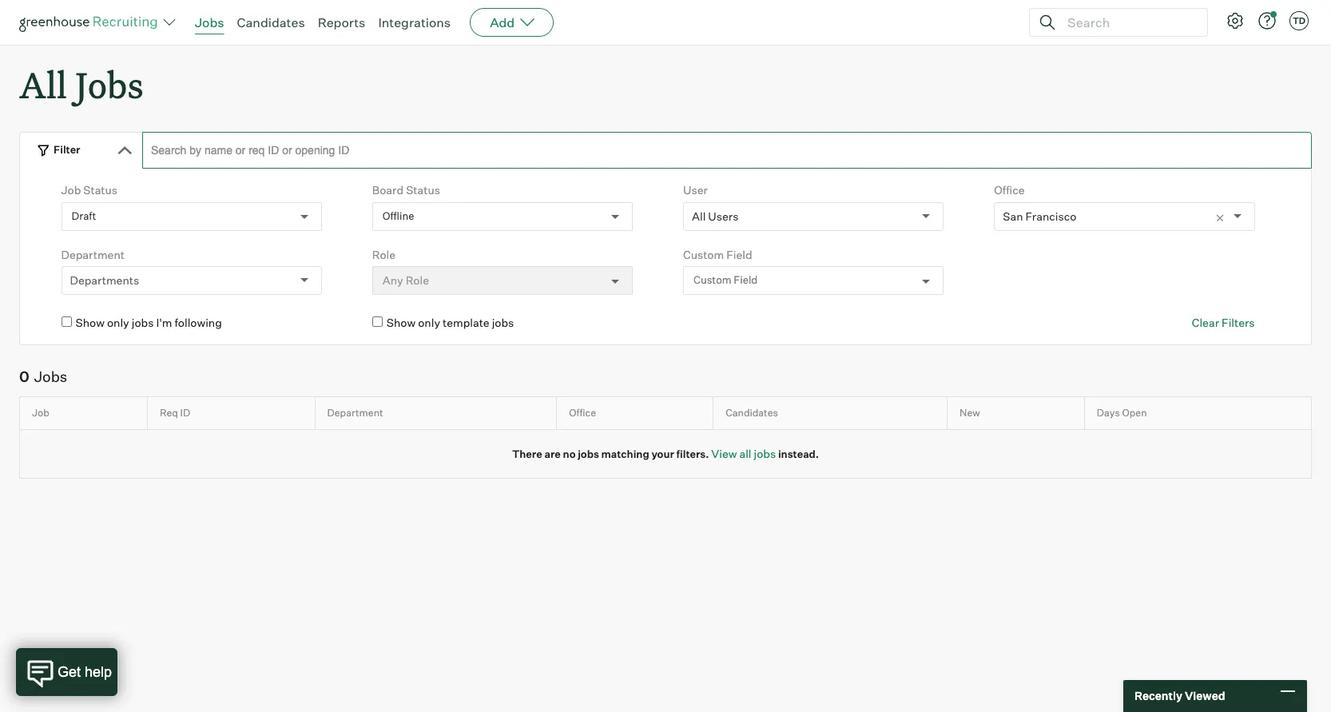 Task type: vqa. For each thing, say whether or not it's contained in the screenshot.
rightmost the Department
yes



Task type: locate. For each thing, give the bounding box(es) containing it.
only for jobs
[[107, 316, 129, 329]]

candidates
[[237, 14, 305, 30], [726, 407, 778, 419]]

jobs right 0
[[34, 367, 67, 385]]

filters.
[[677, 447, 709, 460]]

1 vertical spatial field
[[734, 274, 758, 286]]

0 horizontal spatial all
[[19, 61, 67, 108]]

1 horizontal spatial job
[[61, 183, 81, 197]]

reports link
[[318, 14, 366, 30]]

0 vertical spatial custom
[[683, 248, 724, 261]]

job up draft
[[61, 183, 81, 197]]

jobs right "no"
[[578, 447, 599, 460]]

field
[[727, 248, 752, 261], [734, 274, 758, 286]]

0 vertical spatial all
[[19, 61, 67, 108]]

1 vertical spatial candidates
[[726, 407, 778, 419]]

2 only from the left
[[418, 316, 440, 329]]

job down 0 jobs
[[32, 407, 49, 419]]

jobs right all
[[754, 447, 776, 460]]

1 vertical spatial department
[[327, 407, 383, 419]]

1 vertical spatial custom
[[694, 274, 732, 286]]

show
[[76, 316, 105, 329], [387, 316, 416, 329]]

0 horizontal spatial department
[[61, 248, 125, 261]]

status for board status
[[406, 183, 440, 197]]

following
[[175, 316, 222, 329]]

0 horizontal spatial status
[[83, 183, 118, 197]]

1 horizontal spatial candidates
[[726, 407, 778, 419]]

0 vertical spatial job
[[61, 183, 81, 197]]

1 horizontal spatial all
[[692, 209, 706, 223]]

show for show only jobs i'm following
[[76, 316, 105, 329]]

job
[[61, 183, 81, 197], [32, 407, 49, 419]]

1 horizontal spatial status
[[406, 183, 440, 197]]

show right the show only template jobs checkbox
[[387, 316, 416, 329]]

status
[[83, 183, 118, 197], [406, 183, 440, 197]]

candidates right jobs link
[[237, 14, 305, 30]]

all for all jobs
[[19, 61, 67, 108]]

custom down all users at the top of the page
[[694, 274, 732, 286]]

office up "no"
[[569, 407, 596, 419]]

jobs
[[132, 316, 154, 329], [492, 316, 514, 329], [754, 447, 776, 460], [578, 447, 599, 460]]

jobs left i'm
[[132, 316, 154, 329]]

0 horizontal spatial jobs
[[34, 367, 67, 385]]

job status
[[61, 183, 118, 197]]

0 vertical spatial jobs
[[195, 14, 224, 30]]

1 horizontal spatial jobs
[[75, 61, 144, 108]]

clear filters
[[1192, 316, 1255, 329]]

clear
[[1192, 316, 1220, 329]]

2 status from the left
[[406, 183, 440, 197]]

job for job
[[32, 407, 49, 419]]

jobs for 0 jobs
[[34, 367, 67, 385]]

1 only from the left
[[107, 316, 129, 329]]

show for show only template jobs
[[387, 316, 416, 329]]

2 vertical spatial jobs
[[34, 367, 67, 385]]

1 show from the left
[[76, 316, 105, 329]]

candidates link
[[237, 14, 305, 30]]

configure image
[[1226, 11, 1245, 30]]

only
[[107, 316, 129, 329], [418, 316, 440, 329]]

0 vertical spatial field
[[727, 248, 752, 261]]

jobs down greenhouse recruiting image
[[75, 61, 144, 108]]

jobs
[[195, 14, 224, 30], [75, 61, 144, 108], [34, 367, 67, 385]]

1 status from the left
[[83, 183, 118, 197]]

1 horizontal spatial only
[[418, 316, 440, 329]]

only for template
[[418, 316, 440, 329]]

all up filter
[[19, 61, 67, 108]]

only down departments
[[107, 316, 129, 329]]

office up san
[[994, 183, 1025, 197]]

jobs left candidates "link"
[[195, 14, 224, 30]]

draft
[[72, 209, 96, 222]]

clear filters link
[[1192, 315, 1255, 331]]

status for job status
[[83, 183, 118, 197]]

all jobs
[[19, 61, 144, 108]]

2 show from the left
[[387, 316, 416, 329]]

1 vertical spatial all
[[692, 209, 706, 223]]

are
[[545, 447, 561, 460]]

view all jobs link
[[712, 447, 776, 460]]

francisco
[[1026, 209, 1077, 223]]

matching
[[601, 447, 649, 460]]

status right board
[[406, 183, 440, 197]]

show right show only jobs i'm following checkbox
[[76, 316, 105, 329]]

0 horizontal spatial job
[[32, 407, 49, 419]]

all left users
[[692, 209, 706, 223]]

custom down all users option
[[683, 248, 724, 261]]

only left the template
[[418, 316, 440, 329]]

show only template jobs
[[387, 316, 514, 329]]

0 vertical spatial department
[[61, 248, 125, 261]]

add button
[[470, 8, 554, 37]]

custom field
[[683, 248, 752, 261], [694, 274, 758, 286]]

id
[[180, 407, 190, 419]]

candidates up all
[[726, 407, 778, 419]]

offline
[[383, 209, 414, 222]]

recently viewed
[[1135, 689, 1226, 703]]

1 horizontal spatial office
[[994, 183, 1025, 197]]

template
[[443, 316, 490, 329]]

1 horizontal spatial show
[[387, 316, 416, 329]]

req id
[[160, 407, 190, 419]]

0 horizontal spatial office
[[569, 407, 596, 419]]

td button
[[1287, 8, 1312, 34]]

custom field down all users option
[[683, 248, 752, 261]]

clear value element
[[1214, 203, 1234, 230]]

0 horizontal spatial only
[[107, 316, 129, 329]]

1 vertical spatial jobs
[[75, 61, 144, 108]]

department
[[61, 248, 125, 261], [327, 407, 383, 419]]

0 jobs
[[19, 367, 67, 385]]

1 vertical spatial job
[[32, 407, 49, 419]]

all users
[[692, 209, 739, 223]]

days open
[[1097, 407, 1147, 419]]

Show only template jobs checkbox
[[372, 317, 383, 327]]

custom field down users
[[694, 274, 758, 286]]

office
[[994, 183, 1025, 197], [569, 407, 596, 419]]

all
[[19, 61, 67, 108], [692, 209, 706, 223]]

0 horizontal spatial show
[[76, 316, 105, 329]]

status up draft
[[83, 183, 118, 197]]

0 horizontal spatial candidates
[[237, 14, 305, 30]]

custom
[[683, 248, 724, 261], [694, 274, 732, 286]]



Task type: describe. For each thing, give the bounding box(es) containing it.
filters
[[1222, 316, 1255, 329]]

td
[[1293, 15, 1306, 26]]

board status
[[372, 183, 440, 197]]

integrations link
[[378, 14, 451, 30]]

0 vertical spatial office
[[994, 183, 1025, 197]]

1 vertical spatial office
[[569, 407, 596, 419]]

no
[[563, 447, 576, 460]]

req
[[160, 407, 178, 419]]

new
[[960, 407, 980, 419]]

view
[[712, 447, 737, 460]]

Search text field
[[1064, 11, 1193, 34]]

0 vertical spatial custom field
[[683, 248, 752, 261]]

greenhouse recruiting image
[[19, 13, 163, 32]]

departments
[[70, 273, 139, 287]]

san
[[1003, 209, 1023, 223]]

board
[[372, 183, 404, 197]]

0
[[19, 367, 29, 385]]

show only jobs i'm following
[[76, 316, 222, 329]]

user
[[683, 183, 708, 197]]

add
[[490, 14, 515, 30]]

instead.
[[778, 447, 819, 460]]

1 horizontal spatial department
[[327, 407, 383, 419]]

2 horizontal spatial jobs
[[195, 14, 224, 30]]

jobs inside "there are no jobs matching your filters. view all jobs instead."
[[578, 447, 599, 460]]

viewed
[[1185, 689, 1226, 703]]

all for all users
[[692, 209, 706, 223]]

Show only jobs I'm following checkbox
[[61, 317, 72, 327]]

san francisco
[[1003, 209, 1077, 223]]

reports
[[318, 14, 366, 30]]

san francisco option
[[1003, 209, 1077, 223]]

all users option
[[692, 209, 739, 223]]

jobs for all jobs
[[75, 61, 144, 108]]

clear value image
[[1214, 212, 1226, 224]]

jobs right the template
[[492, 316, 514, 329]]

users
[[708, 209, 739, 223]]

0 vertical spatial candidates
[[237, 14, 305, 30]]

Search by name or req ID or opening ID text field
[[142, 132, 1312, 169]]

role
[[372, 248, 396, 261]]

recently
[[1135, 689, 1183, 703]]

open
[[1122, 407, 1147, 419]]

all
[[740, 447, 752, 460]]

there are no jobs matching your filters. view all jobs instead.
[[512, 447, 819, 460]]

job for job status
[[61, 183, 81, 197]]

integrations
[[378, 14, 451, 30]]

filter
[[54, 143, 80, 156]]

1 vertical spatial custom field
[[694, 274, 758, 286]]

td button
[[1290, 11, 1309, 30]]

there
[[512, 447, 542, 460]]

your
[[652, 447, 674, 460]]

jobs link
[[195, 14, 224, 30]]

days
[[1097, 407, 1120, 419]]

i'm
[[156, 316, 172, 329]]



